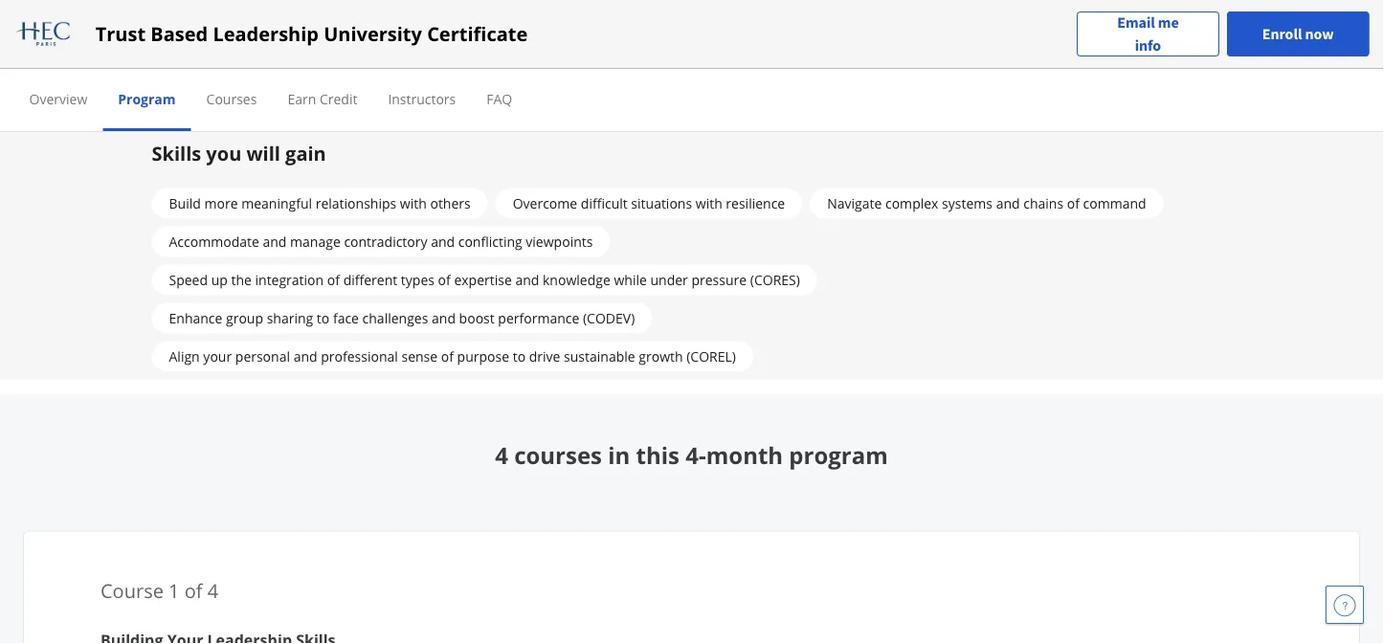 Task type: describe. For each thing, give the bounding box(es) containing it.
align
[[169, 348, 200, 366]]

english
[[529, 60, 573, 79]]

me
[[1158, 13, 1179, 32]]

development,
[[772, 0, 858, 14]]

program link
[[118, 90, 176, 108]]

contradictory
[[344, 233, 428, 251]]

sense
[[402, 348, 438, 366]]

email
[[1118, 13, 1155, 32]]

thus,
[[428, 60, 462, 79]]

sharing
[[267, 309, 313, 328]]

navigate complex systems and chains of command
[[828, 195, 1147, 213]]

month
[[706, 440, 783, 471]]

different
[[343, 271, 398, 289]]

innovation
[[616, 0, 683, 14]]

(cefr
[[577, 60, 612, 79]]

overview
[[29, 90, 87, 108]]

knowledge
[[543, 271, 611, 289]]

0 horizontal spatial your
[[203, 348, 232, 366]]

level
[[635, 60, 663, 79]]

integration
[[255, 271, 324, 289]]

build more meaningful relationships with others
[[169, 195, 471, 213]]

course
[[101, 578, 164, 604]]

certificate menu element
[[14, 69, 1370, 131]]

you
[[206, 140, 242, 167]]

accommodate
[[169, 233, 259, 251]]

have
[[225, 0, 255, 14]]

fluency
[[465, 60, 510, 79]]

conflicting
[[458, 233, 523, 251]]

courses
[[514, 440, 602, 471]]

gain
[[285, 140, 326, 167]]

in left the english
[[514, 60, 525, 79]]

university
[[324, 21, 422, 47]]

viewpoints
[[526, 233, 593, 251]]

(cores)
[[750, 271, 800, 289]]

personal
[[235, 348, 290, 366]]

instructors link
[[388, 90, 456, 108]]

course 1 of 4
[[101, 578, 219, 604]]

0 vertical spatial to
[[821, 60, 833, 79]]

1 for from the left
[[917, 0, 935, 14]]

in inside you should have an undergraduate education or a professional interest in innovation and business development, whether for an entrepreneurial venture or for launching new projects within your current organization.
[[601, 0, 613, 14]]

2 or from the left
[[1111, 0, 1125, 14]]

up
[[211, 271, 228, 289]]

new
[[152, 18, 178, 37]]

0 horizontal spatial professional
[[321, 348, 398, 366]]

based
[[151, 21, 208, 47]]

and left boost
[[432, 309, 456, 328]]

earn credit
[[288, 90, 358, 108]]

program
[[789, 440, 888, 471]]

align your personal and professional sense of purpose to drive sustainable growth (corel)
[[169, 348, 736, 366]]

and down sharing
[[294, 348, 318, 366]]

projects
[[181, 18, 232, 37]]

whether
[[861, 0, 913, 14]]

0 horizontal spatial 4
[[208, 578, 219, 604]]

performance
[[498, 309, 580, 328]]

your inside you should have an undergraduate education or a professional interest in innovation and business development, whether for an entrepreneurial venture or for launching new projects within your current organization.
[[277, 18, 306, 37]]

drive
[[529, 348, 561, 366]]

skills you will gain
[[152, 140, 326, 167]]

interest
[[550, 0, 598, 14]]

organization.
[[359, 18, 440, 37]]

resilience
[[726, 195, 785, 213]]

business
[[714, 0, 768, 14]]

instruction
[[255, 60, 322, 79]]

1 vertical spatial to
[[317, 309, 330, 328]]

1 with from the left
[[400, 195, 427, 213]]

others
[[430, 195, 471, 213]]

earn credit link
[[288, 90, 358, 108]]

enhance
[[169, 309, 223, 328]]

while
[[614, 271, 647, 289]]

command
[[1084, 195, 1147, 213]]

growth
[[639, 348, 683, 366]]

earn
[[288, 90, 316, 108]]

faq
[[487, 90, 513, 108]]

systems
[[942, 195, 993, 213]]

of right chains
[[1067, 195, 1080, 213]]

1 or from the left
[[441, 0, 455, 14]]

overcome
[[513, 195, 578, 213]]

certificate
[[427, 21, 528, 47]]

2 an from the left
[[939, 0, 954, 14]]

of up courses link
[[239, 60, 252, 79]]

expertise
[[454, 271, 512, 289]]

necessary.
[[246, 103, 312, 121]]

1
[[169, 578, 180, 604]]

c1
[[615, 60, 631, 79]]

help center image
[[1334, 594, 1357, 617]]

english.
[[377, 60, 425, 79]]

trust based leadership university certificate
[[95, 21, 528, 47]]



Task type: locate. For each thing, give the bounding box(es) containing it.
situations
[[631, 195, 692, 213]]

or
[[441, 0, 455, 14], [1111, 0, 1125, 14]]

in right interest
[[601, 0, 613, 14]]

types
[[401, 271, 435, 289]]

0 horizontal spatial for
[[917, 0, 935, 14]]

email me info
[[1118, 13, 1179, 55]]

in right courses
[[608, 440, 630, 471]]

professional inside you should have an undergraduate education or a professional interest in innovation and business development, whether for an entrepreneurial venture or for launching new projects within your current organization.
[[469, 0, 546, 14]]

1 horizontal spatial 4
[[495, 440, 508, 471]]

1 vertical spatial 4
[[208, 578, 219, 604]]

2 horizontal spatial to
[[821, 60, 833, 79]]

1 horizontal spatial for
[[1128, 0, 1147, 14]]

of
[[239, 60, 252, 79], [1067, 195, 1080, 213], [327, 271, 340, 289], [438, 271, 451, 289], [441, 348, 454, 366], [185, 578, 203, 604]]

with
[[400, 195, 427, 213], [696, 195, 723, 213]]

and
[[686, 0, 710, 14], [996, 195, 1020, 213], [263, 233, 287, 251], [431, 233, 455, 251], [516, 271, 539, 289], [432, 309, 456, 328], [294, 348, 318, 366]]

succeed
[[837, 60, 887, 79]]

0 horizontal spatial is
[[326, 60, 336, 79]]

in
[[601, 0, 613, 14], [514, 60, 525, 79], [891, 60, 903, 79], [608, 440, 630, 471]]

1 vertical spatial professional
[[321, 348, 398, 366]]

face
[[333, 309, 359, 328]]

program.
[[932, 60, 990, 79]]

overcome difficult situations with resilience
[[513, 195, 785, 213]]

to left "drive"
[[513, 348, 526, 366]]

the
[[152, 60, 175, 79]]

1 horizontal spatial your
[[277, 18, 306, 37]]

0 vertical spatial 4
[[495, 440, 508, 471]]

100%
[[339, 60, 373, 79]]

should
[[179, 0, 222, 14]]

sustainable
[[564, 348, 635, 366]]

4 courses in this 4-month program
[[495, 440, 888, 471]]

1 horizontal spatial professional
[[469, 0, 546, 14]]

1 vertical spatial your
[[203, 348, 232, 366]]

and up performance
[[516, 271, 539, 289]]

will
[[247, 140, 280, 167]]

1 is from the left
[[326, 60, 336, 79]]

now
[[1306, 24, 1334, 44]]

0 vertical spatial this
[[906, 60, 929, 79]]

faq link
[[487, 90, 513, 108]]

is left 100%
[[326, 60, 336, 79]]

an
[[259, 0, 274, 14], [939, 0, 954, 14]]

boost
[[459, 309, 495, 328]]

the
[[231, 271, 252, 289]]

with left resilience
[[696, 195, 723, 213]]

more
[[204, 195, 238, 213]]

current
[[309, 18, 355, 37]]

1 horizontal spatial is
[[735, 60, 745, 79]]

is
[[326, 60, 336, 79], [735, 60, 745, 79]]

of right 1
[[185, 578, 203, 604]]

this
[[906, 60, 929, 79], [636, 440, 680, 471]]

0 horizontal spatial or
[[441, 0, 455, 14]]

0 horizontal spatial an
[[259, 0, 274, 14]]

trust
[[95, 21, 146, 47]]

to left succeed on the right top
[[821, 60, 833, 79]]

1 horizontal spatial to
[[513, 348, 526, 366]]

no
[[152, 103, 170, 121]]

your
[[277, 18, 306, 37], [203, 348, 232, 366]]

professional
[[469, 0, 546, 14], [321, 348, 398, 366]]

you should have an undergraduate education or a professional interest in innovation and business development, whether for an entrepreneurial venture or for launching new projects within your current organization.
[[152, 0, 1211, 37]]

and left chains
[[996, 195, 1020, 213]]

professional up certificate
[[469, 0, 546, 14]]

courses link
[[206, 90, 257, 108]]

under
[[651, 271, 688, 289]]

challenges
[[363, 309, 428, 328]]

credit
[[320, 90, 358, 108]]

0 vertical spatial your
[[277, 18, 306, 37]]

the language of instruction is 100% english. thus, fluency in english (cefr c1 level minimum) is mandatory to succeed in this program.
[[152, 60, 990, 79]]

chains
[[1024, 195, 1064, 213]]

and inside you should have an undergraduate education or a professional interest in innovation and business development, whether for an entrepreneurial venture or for launching new projects within your current organization.
[[686, 0, 710, 14]]

this left 4-
[[636, 440, 680, 471]]

2 with from the left
[[696, 195, 723, 213]]

4 left courses
[[495, 440, 508, 471]]

speed
[[169, 271, 208, 289]]

meaningful
[[241, 195, 312, 213]]

2 vertical spatial to
[[513, 348, 526, 366]]

purpose
[[457, 348, 509, 366]]

overview link
[[29, 90, 87, 108]]

accommodate and manage contradictory and conflicting viewpoints
[[169, 233, 593, 251]]

this left the program.
[[906, 60, 929, 79]]

0 horizontal spatial to
[[317, 309, 330, 328]]

4 right 1
[[208, 578, 219, 604]]

undergraduate
[[278, 0, 372, 14]]

and down others
[[431, 233, 455, 251]]

in right succeed on the right top
[[891, 60, 903, 79]]

navigate
[[828, 195, 882, 213]]

info
[[1135, 36, 1162, 55]]

instructors
[[388, 90, 456, 108]]

1 horizontal spatial an
[[939, 0, 954, 14]]

to left face
[[317, 309, 330, 328]]

1 horizontal spatial this
[[906, 60, 929, 79]]

skills
[[152, 140, 201, 167]]

and down meaningful
[[263, 233, 287, 251]]

1 horizontal spatial with
[[696, 195, 723, 213]]

is right minimum)
[[735, 60, 745, 79]]

2 for from the left
[[1128, 0, 1147, 14]]

leadership
[[213, 21, 319, 47]]

0 vertical spatial professional
[[469, 0, 546, 14]]

venture
[[1060, 0, 1108, 14]]

of right the types
[[438, 271, 451, 289]]

mandatory
[[748, 60, 817, 79]]

of right sense
[[441, 348, 454, 366]]

minimum)
[[667, 60, 731, 79]]

(codev)
[[583, 309, 635, 328]]

hec paris image
[[14, 19, 72, 49]]

pressure
[[692, 271, 747, 289]]

and left business
[[686, 0, 710, 14]]

for right 'whether'
[[917, 0, 935, 14]]

your right within
[[277, 18, 306, 37]]

1 vertical spatial this
[[636, 440, 680, 471]]

enroll now
[[1263, 24, 1334, 44]]

application
[[173, 103, 242, 121]]

you
[[152, 0, 176, 14]]

or left a
[[441, 0, 455, 14]]

professional down face
[[321, 348, 398, 366]]

to
[[821, 60, 833, 79], [317, 309, 330, 328], [513, 348, 526, 366]]

launching
[[1150, 0, 1211, 14]]

group
[[226, 309, 263, 328]]

relationships
[[316, 195, 397, 213]]

or right venture
[[1111, 0, 1125, 14]]

entrepreneurial
[[958, 0, 1056, 14]]

courses
[[206, 90, 257, 108]]

for left me
[[1128, 0, 1147, 14]]

1 horizontal spatial or
[[1111, 0, 1125, 14]]

language
[[178, 60, 235, 79]]

0 horizontal spatial this
[[636, 440, 680, 471]]

2 is from the left
[[735, 60, 745, 79]]

your right align
[[203, 348, 232, 366]]

no application necessary.
[[152, 103, 312, 121]]

speed up the integration of different types of expertise and knowledge while under pressure (cores)
[[169, 271, 800, 289]]

0 horizontal spatial with
[[400, 195, 427, 213]]

program
[[118, 90, 176, 108]]

of left different
[[327, 271, 340, 289]]

4-
[[686, 440, 706, 471]]

enhance group sharing to face challenges and boost performance (codev)
[[169, 309, 635, 328]]

1 an from the left
[[259, 0, 274, 14]]

with left others
[[400, 195, 427, 213]]

an up within
[[259, 0, 274, 14]]

an right 'whether'
[[939, 0, 954, 14]]



Task type: vqa. For each thing, say whether or not it's contained in the screenshot.
]
no



